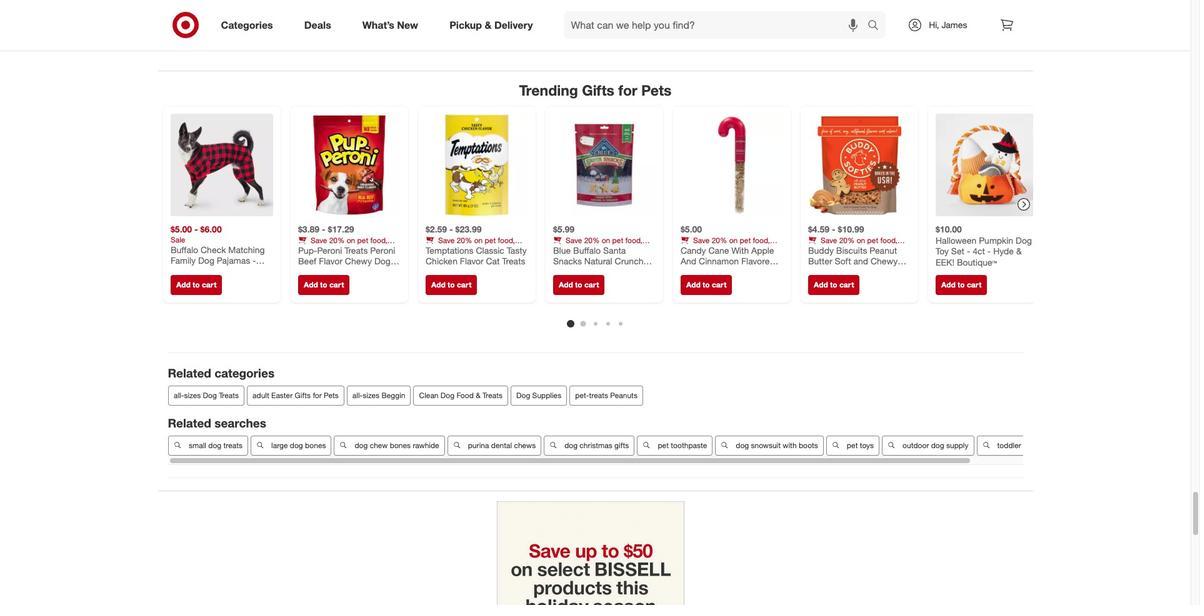 Task type: describe. For each thing, give the bounding box(es) containing it.
7 add to cart button from the left
[[936, 275, 987, 295]]

target finds
[[643, 32, 697, 44]]

categories link
[[210, 11, 289, 39]]

add to cart for $3.89 - $17.29
[[304, 280, 344, 290]]

pet toys link
[[826, 436, 880, 456]]

treats down 'related categories'
[[219, 391, 239, 400]]

pet for $5.00
[[740, 236, 751, 245]]

add to cart button for $3.89 - $17.29
[[298, 275, 350, 295]]

all- for all-sizes beggin
[[352, 391, 363, 400]]

butter
[[808, 256, 833, 267]]

to for $5.00
[[703, 280, 710, 290]]

$3.89 - $17.29
[[298, 224, 354, 235]]

cart for $5.00
[[712, 280, 727, 290]]

cart for $5.00 - $6.00
[[202, 280, 216, 290]]

search button
[[863, 11, 893, 41]]

add to cart button for $2.59 - $23.99
[[426, 275, 477, 295]]

pet for $2.59 - $23.99
[[485, 236, 496, 245]]

pet-treats peanuts link
[[570, 386, 643, 406]]

toothpaste
[[671, 441, 707, 450]]

add for $5.00
[[686, 280, 701, 290]]

dog snowsuit with boots link
[[715, 436, 824, 456]]

supplies
[[532, 391, 561, 400]]

bones for chew
[[390, 441, 411, 450]]

categories
[[215, 366, 275, 381]]

new for target
[[795, 32, 816, 44]]

toys
[[860, 441, 874, 450]]

and for $4.59 - $10.99
[[829, 245, 842, 255]]

on for $5.00
[[729, 236, 738, 245]]

gift
[[510, 32, 526, 44]]

add to cart for $5.99
[[559, 280, 599, 290]]

trending gifts for pets
[[519, 81, 672, 99]]

20% for $3.89 - $17.29
[[329, 236, 345, 245]]

dog supplies
[[516, 391, 561, 400]]

james
[[942, 19, 968, 30]]

small dog treats
[[189, 441, 242, 450]]

$10.99
[[838, 224, 864, 235]]

peanuts
[[610, 391, 638, 400]]

add to cart for $5.00
[[686, 280, 727, 290]]

litter for $3.89 - $17.29
[[334, 245, 349, 255]]

$10.00
[[936, 224, 962, 235]]

target new arrivals
[[765, 32, 851, 44]]

target new arrivals link
[[739, 0, 878, 45]]

dog inside "link"
[[208, 441, 221, 450]]

dog inside the $10.00 halloween pumpkin dog toy set - 4ct - hyde & eek! boutique™
[[1016, 235, 1032, 246]]

clean dog food & treats link
[[413, 386, 508, 406]]

litter for $2.59 - $23.99
[[461, 245, 476, 255]]

arrivals
[[818, 32, 851, 44]]

outdoor dog supply link
[[882, 436, 974, 456]]

christmas
[[580, 441, 612, 450]]

hyde
[[994, 246, 1014, 257]]

easter
[[271, 391, 293, 400]]

What can we help you find? suggestions appear below search field
[[564, 11, 871, 39]]

pet for $3.89 - $17.29
[[357, 236, 368, 245]]

$3.89
[[298, 224, 319, 235]]

$2.59
[[426, 224, 447, 235]]

20% for $5.99
[[584, 236, 600, 245]]

- down matching
[[252, 255, 256, 266]]

treats down the $17.29 on the top
[[344, 245, 368, 256]]

what's
[[363, 18, 395, 31]]

dog christmas gifts
[[565, 441, 629, 450]]

and for $5.00
[[702, 245, 715, 255]]

black/red
[[170, 277, 211, 288]]

adult easter gifts for pets
[[252, 391, 339, 400]]

buffalo
[[170, 245, 198, 255]]

pickup
[[450, 18, 482, 31]]

save 20% on pet food, treats and litter for $3.89 - $17.29
[[298, 236, 387, 255]]

treats for $5.00
[[681, 245, 700, 255]]

- right 4ct on the right of the page
[[988, 246, 991, 257]]

$5.00 - $6.00 sale buffalo check matching family dog pajamas - wondershop™ - black/red
[[170, 224, 265, 288]]

chew
[[370, 441, 388, 450]]

add to cart button for $4.59 - $10.99
[[808, 275, 860, 295]]

beef
[[298, 256, 316, 267]]

biscuits
[[836, 245, 867, 256]]

3 dog from the left
[[355, 441, 368, 450]]

2 vertical spatial &
[[476, 391, 480, 400]]

ideas
[[529, 32, 553, 44]]

6 dog from the left
[[931, 441, 944, 450]]

treats for $2.59 - $23.99
[[426, 245, 445, 255]]

pet for $5.99
[[612, 236, 623, 245]]

and for $5.99
[[574, 245, 587, 255]]

20% for $4.59 - $10.99
[[839, 236, 855, 245]]

snowsuit
[[751, 441, 781, 450]]

dog inside 'link'
[[565, 441, 578, 450]]

1 horizontal spatial for
[[619, 81, 638, 99]]

cart for $3.89 - $17.29
[[329, 280, 344, 290]]

save for $5.00
[[693, 236, 710, 245]]

on for $3.89 - $17.29
[[347, 236, 355, 245]]

target for target new arrivals
[[765, 32, 793, 44]]

what's new link
[[352, 11, 434, 39]]

- left 4ct on the right of the page
[[967, 246, 971, 257]]

$5.00 for $5.00 - $6.00 sale buffalo check matching family dog pajamas - wondershop™ - black/red
[[170, 224, 192, 235]]

- left $6.00
[[194, 224, 198, 235]]

dog down 'related categories'
[[203, 391, 217, 400]]

purina dental chews
[[468, 441, 536, 450]]

to for $5.00 - $6.00
[[192, 280, 200, 290]]

treats for $3.89 - $17.29
[[298, 245, 317, 255]]

bones for dog
[[305, 441, 326, 450]]

halloween
[[936, 235, 977, 246]]

large dog bones
[[271, 441, 326, 450]]

and inside 'buddy biscuits peanut butter soft and chewy dog treats'
[[854, 256, 868, 267]]

add to cart for $2.59 - $23.99
[[431, 280, 471, 290]]

related for related categories
[[168, 366, 211, 381]]

clean dog food & treats
[[419, 391, 503, 400]]

supply
[[947, 441, 969, 450]]

related categories
[[168, 366, 275, 381]]

flavor inside pup-peroni treats peroni beef flavor chewy dog treats
[[319, 256, 342, 267]]

add for $5.00 - $6.00
[[176, 280, 190, 290]]

pet for $4.59 - $10.99
[[868, 236, 879, 245]]

large dog bones link
[[251, 436, 331, 456]]

litter for $5.00
[[717, 245, 731, 255]]

dog left supplies
[[516, 391, 530, 400]]

$17.29
[[328, 224, 354, 235]]

add to cart button for $5.99
[[553, 275, 605, 295]]

dog snowsuit with boots
[[736, 441, 818, 450]]

check
[[200, 245, 226, 255]]

related for related searches
[[168, 416, 211, 430]]

gift ideas
[[510, 32, 553, 44]]

sale
[[170, 235, 185, 245]]

boots
[[799, 441, 818, 450]]

small
[[189, 441, 206, 450]]

soft
[[835, 256, 851, 267]]

pet inside "link"
[[847, 441, 858, 450]]

litter for $5.99
[[589, 245, 604, 255]]

pajamas
[[217, 255, 250, 266]]

- right the $2.59
[[449, 224, 453, 235]]

$4.59
[[808, 224, 830, 235]]

cat
[[486, 256, 500, 267]]

pickup & delivery link
[[439, 11, 549, 39]]

all-sizes beggin
[[352, 391, 405, 400]]

searches
[[215, 416, 266, 430]]

- down 'pajamas'
[[227, 266, 231, 277]]

new for what's
[[397, 18, 418, 31]]

search
[[863, 20, 893, 32]]

dog christmas gifts link
[[544, 436, 635, 456]]

0 horizontal spatial for
[[313, 391, 322, 400]]

clean
[[419, 391, 438, 400]]

hanukkah link
[[185, 0, 324, 45]]

7 to from the left
[[958, 280, 965, 290]]

cart for $2.59 - $23.99
[[457, 280, 471, 290]]

pet-treats peanuts
[[575, 391, 638, 400]]

rawhide
[[413, 441, 439, 450]]

$4.59 - $10.99
[[808, 224, 864, 235]]

with
[[783, 441, 797, 450]]

to for $3.89 - $17.29
[[320, 280, 327, 290]]

wondershop™
[[170, 266, 225, 277]]

boutique™
[[957, 257, 997, 268]]

dog supplies link
[[511, 386, 567, 406]]

$2.59 - $23.99
[[426, 224, 482, 235]]

dog inside pup-peroni treats peroni beef flavor chewy dog treats
[[374, 256, 391, 267]]

4ct
[[973, 246, 985, 257]]



Task type: vqa. For each thing, say whether or not it's contained in the screenshot.
Party Supplies button
no



Task type: locate. For each thing, give the bounding box(es) containing it.
purina dental chews link
[[447, 436, 541, 456]]

2 all- from the left
[[352, 391, 363, 400]]

3 on from the left
[[602, 236, 610, 245]]

5 save 20% on pet food, treats and litter from the left
[[808, 236, 898, 255]]

dog down butter
[[808, 267, 825, 278]]

gifts right trending
[[582, 81, 615, 99]]

temptations classic tasty chicken flavor cat treats
[[426, 245, 527, 267]]

save 20% on pet food, treats and litter for $4.59 - $10.99
[[808, 236, 898, 255]]

1 horizontal spatial pets
[[642, 81, 672, 99]]

temptations
[[426, 245, 473, 256]]

2 save from the left
[[438, 236, 455, 245]]

1 $5.00 from the left
[[170, 224, 192, 235]]

new right 'what's'
[[397, 18, 418, 31]]

1 food, from the left
[[370, 236, 387, 245]]

1 save 20% on pet food, treats and litter from the left
[[298, 236, 387, 255]]

4 add to cart from the left
[[559, 280, 599, 290]]

save 20% on pet food, treats and litter
[[298, 236, 387, 255], [426, 236, 515, 255], [553, 236, 642, 255], [681, 236, 770, 255], [808, 236, 898, 255]]

all- up related searches
[[174, 391, 184, 400]]

1 add to cart button from the left
[[170, 275, 222, 295]]

4 litter from the left
[[717, 245, 731, 255]]

5 on from the left
[[857, 236, 865, 245]]

classic
[[476, 245, 504, 256]]

small dog treats link
[[168, 436, 248, 456]]

2 save 20% on pet food, treats and litter from the left
[[426, 236, 515, 255]]

gift ideas link
[[462, 0, 601, 45]]

treats inside 'buddy biscuits peanut butter soft and chewy dog treats'
[[827, 267, 850, 278]]

1 chewy from the left
[[345, 256, 372, 267]]

2 to from the left
[[320, 280, 327, 290]]

2 bones from the left
[[390, 441, 411, 450]]

related
[[168, 366, 211, 381], [168, 416, 211, 430]]

1 vertical spatial pets
[[324, 391, 339, 400]]

chewy down the $17.29 on the top
[[345, 256, 372, 267]]

6 add to cart from the left
[[814, 280, 854, 290]]

treats inside "link"
[[223, 441, 242, 450]]

on for $2.59 - $23.99
[[474, 236, 483, 245]]

bones right chew
[[390, 441, 411, 450]]

cart for $4.59 - $10.99
[[840, 280, 854, 290]]

2 dog from the left
[[290, 441, 303, 450]]

& right the hyde
[[1017, 246, 1022, 257]]

pets left all-sizes beggin on the bottom left of the page
[[324, 391, 339, 400]]

to
[[192, 280, 200, 290], [320, 280, 327, 290], [448, 280, 455, 290], [575, 280, 582, 290], [703, 280, 710, 290], [830, 280, 837, 290], [958, 280, 965, 290]]

to for $2.59 - $23.99
[[448, 280, 455, 290]]

dog left snowsuit
[[736, 441, 749, 450]]

0 horizontal spatial peroni
[[317, 245, 342, 256]]

sizes for beggin
[[363, 391, 379, 400]]

adult easter gifts for pets link
[[247, 386, 344, 406]]

treats inside temptations classic tasty chicken flavor cat treats
[[502, 256, 525, 267]]

2 flavor from the left
[[460, 256, 484, 267]]

dog inside 'buddy biscuits peanut butter soft and chewy dog treats'
[[808, 267, 825, 278]]

6 add to cart button from the left
[[808, 275, 860, 295]]

add for $5.99
[[559, 280, 573, 290]]

5 dog from the left
[[736, 441, 749, 450]]

0 vertical spatial related
[[168, 366, 211, 381]]

halloween pumpkin dog toy set - 4ct - hyde & eek! boutique™ image
[[936, 114, 1038, 217], [936, 114, 1038, 217]]

2 cart from the left
[[329, 280, 344, 290]]

2 horizontal spatial &
[[1017, 246, 1022, 257]]

advertisement region
[[497, 502, 685, 605]]

4 save from the left
[[693, 236, 710, 245]]

save for $2.59 - $23.99
[[438, 236, 455, 245]]

dog down the check
[[198, 255, 214, 266]]

purina
[[468, 441, 489, 450]]

flavor
[[319, 256, 342, 267], [460, 256, 484, 267]]

2 food, from the left
[[498, 236, 515, 245]]

large
[[271, 441, 288, 450]]

6 cart from the left
[[840, 280, 854, 290]]

& right pickup
[[485, 18, 492, 31]]

candy cane with apple and cinnamon flavored gingerbread men dog treats - 4.4oz - wondershop™ image
[[681, 114, 783, 217], [681, 114, 783, 217]]

0 horizontal spatial target
[[643, 32, 670, 44]]

0 horizontal spatial flavor
[[319, 256, 342, 267]]

2 add to cart from the left
[[304, 280, 344, 290]]

0 vertical spatial for
[[619, 81, 638, 99]]

5 food, from the left
[[881, 236, 898, 245]]

related up small
[[168, 416, 211, 430]]

food, for $5.99
[[625, 236, 642, 245]]

gifts
[[582, 81, 615, 99], [295, 391, 311, 400]]

3 20% from the left
[[584, 236, 600, 245]]

& inside the $10.00 halloween pumpkin dog toy set - 4ct - hyde & eek! boutique™
[[1017, 246, 1022, 257]]

1 to from the left
[[192, 280, 200, 290]]

sizes for dog
[[184, 391, 201, 400]]

dog right small
[[208, 441, 221, 450]]

adult
[[252, 391, 269, 400]]

1 vertical spatial for
[[313, 391, 322, 400]]

on for $5.99
[[602, 236, 610, 245]]

litter for $4.59 - $10.99
[[844, 245, 859, 255]]

food, for $5.00
[[753, 236, 770, 245]]

$5.00 for $5.00
[[681, 224, 702, 235]]

flavor left 'cat'
[[460, 256, 484, 267]]

0 vertical spatial new
[[397, 18, 418, 31]]

1 vertical spatial related
[[168, 416, 211, 430]]

1 sizes from the left
[[184, 391, 201, 400]]

5 add to cart button from the left
[[681, 275, 732, 295]]

$5.00 inside $5.00 - $6.00 sale buffalo check matching family dog pajamas - wondershop™ - black/red
[[170, 224, 192, 235]]

2 sizes from the left
[[363, 391, 379, 400]]

food, for $4.59 - $10.99
[[881, 236, 898, 245]]

add to cart for $4.59 - $10.99
[[814, 280, 854, 290]]

4 add from the left
[[559, 280, 573, 290]]

1 horizontal spatial chewy
[[871, 256, 898, 267]]

- right $3.89
[[322, 224, 325, 235]]

pet
[[357, 236, 368, 245], [485, 236, 496, 245], [612, 236, 623, 245], [740, 236, 751, 245], [868, 236, 879, 245], [658, 441, 669, 450], [847, 441, 858, 450]]

1 horizontal spatial new
[[795, 32, 816, 44]]

peanut
[[870, 245, 897, 256]]

food, for $3.89 - $17.29
[[370, 236, 387, 245]]

and for $2.59 - $23.99
[[447, 245, 459, 255]]

0 vertical spatial pets
[[642, 81, 672, 99]]

4 on from the left
[[729, 236, 738, 245]]

4 cart from the left
[[584, 280, 599, 290]]

7 add from the left
[[942, 280, 956, 290]]

food, for $2.59 - $23.99
[[498, 236, 515, 245]]

chews
[[514, 441, 536, 450]]

save 20% on pet food, treats and litter for $5.00
[[681, 236, 770, 255]]

5 add from the left
[[686, 280, 701, 290]]

2 on from the left
[[474, 236, 483, 245]]

1 add from the left
[[176, 280, 190, 290]]

deals link
[[294, 11, 347, 39]]

add to cart button
[[170, 275, 222, 295], [298, 275, 350, 295], [426, 275, 477, 295], [553, 275, 605, 295], [681, 275, 732, 295], [808, 275, 860, 295], [936, 275, 987, 295]]

4 save 20% on pet food, treats and litter from the left
[[681, 236, 770, 255]]

2 peroni from the left
[[370, 245, 395, 256]]

1 horizontal spatial target
[[765, 32, 793, 44]]

litter
[[334, 245, 349, 255], [461, 245, 476, 255], [589, 245, 604, 255], [717, 245, 731, 255], [844, 245, 859, 255]]

to for $4.59 - $10.99
[[830, 280, 837, 290]]

2 litter from the left
[[461, 245, 476, 255]]

all-sizes dog treats link
[[168, 386, 244, 406]]

1 on from the left
[[347, 236, 355, 245]]

1 horizontal spatial all-
[[352, 391, 363, 400]]

add
[[176, 280, 190, 290], [304, 280, 318, 290], [431, 280, 445, 290], [559, 280, 573, 290], [686, 280, 701, 290], [814, 280, 828, 290], [942, 280, 956, 290]]

5 add to cart from the left
[[686, 280, 727, 290]]

0 vertical spatial &
[[485, 18, 492, 31]]

0 horizontal spatial pets
[[324, 391, 339, 400]]

related searches
[[168, 416, 266, 430]]

1 horizontal spatial $5.00
[[681, 224, 702, 235]]

pets down the target finds
[[642, 81, 672, 99]]

1 bones from the left
[[305, 441, 326, 450]]

20% for $5.00
[[712, 236, 727, 245]]

outdoor
[[903, 441, 929, 450]]

pet-
[[575, 391, 589, 400]]

2 20% from the left
[[457, 236, 472, 245]]

treats for $4.59 - $10.99
[[808, 245, 827, 255]]

hi, james
[[930, 19, 968, 30]]

3 save from the left
[[566, 236, 582, 245]]

5 save from the left
[[821, 236, 837, 245]]

flavor right 'beef'
[[319, 256, 342, 267]]

peroni
[[317, 245, 342, 256], [370, 245, 395, 256]]

6 to from the left
[[830, 280, 837, 290]]

add to cart for $5.00 - $6.00
[[176, 280, 216, 290]]

buddy
[[808, 245, 834, 256]]

1 dog from the left
[[208, 441, 221, 450]]

sizes down 'related categories'
[[184, 391, 201, 400]]

save 20% on pet food, treats and litter for $5.99
[[553, 236, 642, 255]]

2 related from the top
[[168, 416, 211, 430]]

pet toys
[[847, 441, 874, 450]]

pet toothpaste link
[[637, 436, 713, 456]]

dog left supply
[[931, 441, 944, 450]]

food
[[456, 391, 474, 400]]

dog left food
[[440, 391, 454, 400]]

dog right pumpkin
[[1016, 235, 1032, 246]]

target for target finds
[[643, 32, 670, 44]]

chewy inside pup-peroni treats peroni beef flavor chewy dog treats
[[345, 256, 372, 267]]

dog left chew
[[355, 441, 368, 450]]

treats for $5.99
[[553, 245, 572, 255]]

related up all-sizes dog treats
[[168, 366, 211, 381]]

blue buffalo santa snacks natural crunchy dog treat biscuits oatmeal & cinnamon treats - 11oz - christmas image
[[553, 114, 656, 217], [553, 114, 656, 217]]

$5.99
[[553, 224, 574, 235]]

1 peroni from the left
[[317, 245, 342, 256]]

tasty
[[507, 245, 527, 256]]

6 add from the left
[[814, 280, 828, 290]]

1 flavor from the left
[[319, 256, 342, 267]]

categories
[[221, 18, 273, 31]]

$6.00
[[200, 224, 222, 235]]

add to cart
[[176, 280, 216, 290], [304, 280, 344, 290], [431, 280, 471, 290], [559, 280, 599, 290], [686, 280, 727, 290], [814, 280, 854, 290], [942, 280, 982, 290]]

save for $3.89 - $17.29
[[311, 236, 327, 245]]

dog left chicken
[[374, 256, 391, 267]]

treats right food
[[483, 391, 503, 400]]

&
[[485, 18, 492, 31], [1017, 246, 1022, 257], [476, 391, 480, 400]]

3 add to cart button from the left
[[426, 275, 477, 295]]

1 add to cart from the left
[[176, 280, 216, 290]]

pet toothpaste
[[658, 441, 707, 450]]

eek!
[[936, 257, 955, 268]]

target finds link
[[601, 0, 739, 45]]

5 litter from the left
[[844, 245, 859, 255]]

4 to from the left
[[575, 280, 582, 290]]

1 horizontal spatial peroni
[[370, 245, 395, 256]]

to for $5.99
[[575, 280, 582, 290]]

delivery
[[495, 18, 533, 31]]

target left arrivals
[[765, 32, 793, 44]]

save for $5.99
[[566, 236, 582, 245]]

1 horizontal spatial bones
[[390, 441, 411, 450]]

chewy for peanut
[[871, 256, 898, 267]]

-
[[194, 224, 198, 235], [322, 224, 325, 235], [449, 224, 453, 235], [832, 224, 836, 235], [967, 246, 971, 257], [988, 246, 991, 257], [252, 255, 256, 266], [227, 266, 231, 277]]

and for $3.89 - $17.29
[[319, 245, 332, 255]]

& right food
[[476, 391, 480, 400]]

chewy for treats
[[345, 256, 372, 267]]

flavor inside temptations classic tasty chicken flavor cat treats
[[460, 256, 484, 267]]

cart for $5.99
[[584, 280, 599, 290]]

1 target from the left
[[643, 32, 670, 44]]

0 horizontal spatial &
[[476, 391, 480, 400]]

3 food, from the left
[[625, 236, 642, 245]]

hi,
[[930, 19, 940, 30]]

1 horizontal spatial &
[[485, 18, 492, 31]]

3 to from the left
[[448, 280, 455, 290]]

dog
[[1016, 235, 1032, 246], [198, 255, 214, 266], [374, 256, 391, 267], [808, 267, 825, 278], [203, 391, 217, 400], [440, 391, 454, 400], [516, 391, 530, 400]]

dog inside $5.00 - $6.00 sale buffalo check matching family dog pajamas - wondershop™ - black/red
[[198, 255, 214, 266]]

and
[[319, 245, 332, 255], [447, 245, 459, 255], [574, 245, 587, 255], [702, 245, 715, 255], [829, 245, 842, 255], [854, 256, 868, 267]]

5 20% from the left
[[839, 236, 855, 245]]

2 add to cart button from the left
[[298, 275, 350, 295]]

1 horizontal spatial sizes
[[363, 391, 379, 400]]

buffalo check matching family dog pajamas - wondershop™ - black/red image
[[170, 114, 273, 217], [170, 114, 273, 217]]

bones right large
[[305, 441, 326, 450]]

treats down 'beef'
[[298, 267, 321, 278]]

2 chewy from the left
[[871, 256, 898, 267]]

1 related from the top
[[168, 366, 211, 381]]

target left finds
[[643, 32, 670, 44]]

dog left "christmas"
[[565, 441, 578, 450]]

chewy inside 'buddy biscuits peanut butter soft and chewy dog treats'
[[871, 256, 898, 267]]

1 vertical spatial gifts
[[295, 391, 311, 400]]

3 add to cart from the left
[[431, 280, 471, 290]]

chewy down peanut
[[871, 256, 898, 267]]

chicken
[[426, 256, 457, 267]]

2 add from the left
[[304, 280, 318, 290]]

add to cart button for $5.00
[[681, 275, 732, 295]]

all-sizes dog treats
[[174, 391, 239, 400]]

all-sizes beggin link
[[347, 386, 411, 406]]

1 save from the left
[[311, 236, 327, 245]]

3 save 20% on pet food, treats and litter from the left
[[553, 236, 642, 255]]

1 litter from the left
[[334, 245, 349, 255]]

treats down soft
[[827, 267, 850, 278]]

3 cart from the left
[[457, 280, 471, 290]]

sizes
[[184, 391, 201, 400], [363, 391, 379, 400]]

deals
[[304, 18, 331, 31]]

0 vertical spatial gifts
[[582, 81, 615, 99]]

all-
[[174, 391, 184, 400], [352, 391, 363, 400]]

pumpkin
[[979, 235, 1014, 246]]

on for $4.59 - $10.99
[[857, 236, 865, 245]]

what's new
[[363, 18, 418, 31]]

7 add to cart from the left
[[942, 280, 982, 290]]

treats down tasty
[[502, 256, 525, 267]]

on
[[347, 236, 355, 245], [474, 236, 483, 245], [602, 236, 610, 245], [729, 236, 738, 245], [857, 236, 865, 245]]

0 horizontal spatial bones
[[305, 441, 326, 450]]

1 vertical spatial new
[[795, 32, 816, 44]]

5 to from the left
[[703, 280, 710, 290]]

4 food, from the left
[[753, 236, 770, 245]]

cart
[[202, 280, 216, 290], [329, 280, 344, 290], [457, 280, 471, 290], [584, 280, 599, 290], [712, 280, 727, 290], [840, 280, 854, 290], [967, 280, 982, 290]]

7 cart from the left
[[967, 280, 982, 290]]

pup-peroni treats peroni beef flavor chewy dog treats image
[[298, 114, 401, 217], [298, 114, 401, 217]]

0 horizontal spatial sizes
[[184, 391, 201, 400]]

4 20% from the left
[[712, 236, 727, 245]]

0 horizontal spatial chewy
[[345, 256, 372, 267]]

1 horizontal spatial gifts
[[582, 81, 615, 99]]

all- left beggin
[[352, 391, 363, 400]]

add for $3.89 - $17.29
[[304, 280, 318, 290]]

20% for $2.59 - $23.99
[[457, 236, 472, 245]]

dog chew bones rawhide link
[[334, 436, 445, 456]]

matching
[[228, 245, 265, 255]]

1 cart from the left
[[202, 280, 216, 290]]

2 $5.00 from the left
[[681, 224, 702, 235]]

save for $4.59 - $10.99
[[821, 236, 837, 245]]

food,
[[370, 236, 387, 245], [498, 236, 515, 245], [625, 236, 642, 245], [753, 236, 770, 245], [881, 236, 898, 245]]

4 dog from the left
[[565, 441, 578, 450]]

0 horizontal spatial all-
[[174, 391, 184, 400]]

4 add to cart button from the left
[[553, 275, 605, 295]]

buddy biscuits peanut butter soft and chewy dog treats image
[[808, 114, 911, 217], [808, 114, 911, 217]]

0 horizontal spatial gifts
[[295, 391, 311, 400]]

toy
[[936, 246, 949, 257]]

dog
[[208, 441, 221, 450], [290, 441, 303, 450], [355, 441, 368, 450], [565, 441, 578, 450], [736, 441, 749, 450], [931, 441, 944, 450]]

1 vertical spatial &
[[1017, 246, 1022, 257]]

0 horizontal spatial $5.00
[[170, 224, 192, 235]]

finds
[[673, 32, 697, 44]]

dog right large
[[290, 441, 303, 450]]

3 add from the left
[[431, 280, 445, 290]]

1 horizontal spatial flavor
[[460, 256, 484, 267]]

save 20% on pet food, treats and litter for $2.59 - $23.99
[[426, 236, 515, 255]]

0 horizontal spatial new
[[397, 18, 418, 31]]

all- for all-sizes dog treats
[[174, 391, 184, 400]]

1 all- from the left
[[174, 391, 184, 400]]

5 cart from the left
[[712, 280, 727, 290]]

3 litter from the left
[[589, 245, 604, 255]]

- right $4.59
[[832, 224, 836, 235]]

2 target from the left
[[765, 32, 793, 44]]

1 20% from the left
[[329, 236, 345, 245]]

add to cart button for $5.00 - $6.00
[[170, 275, 222, 295]]

add for $4.59 - $10.99
[[814, 280, 828, 290]]

gifts right the easter
[[295, 391, 311, 400]]

new left arrivals
[[795, 32, 816, 44]]

temptations classic tasty chicken flavor cat treats image
[[426, 114, 528, 217], [426, 114, 528, 217]]

dog chew bones rawhide
[[355, 441, 439, 450]]

sizes left beggin
[[363, 391, 379, 400]]

add for $2.59 - $23.99
[[431, 280, 445, 290]]



